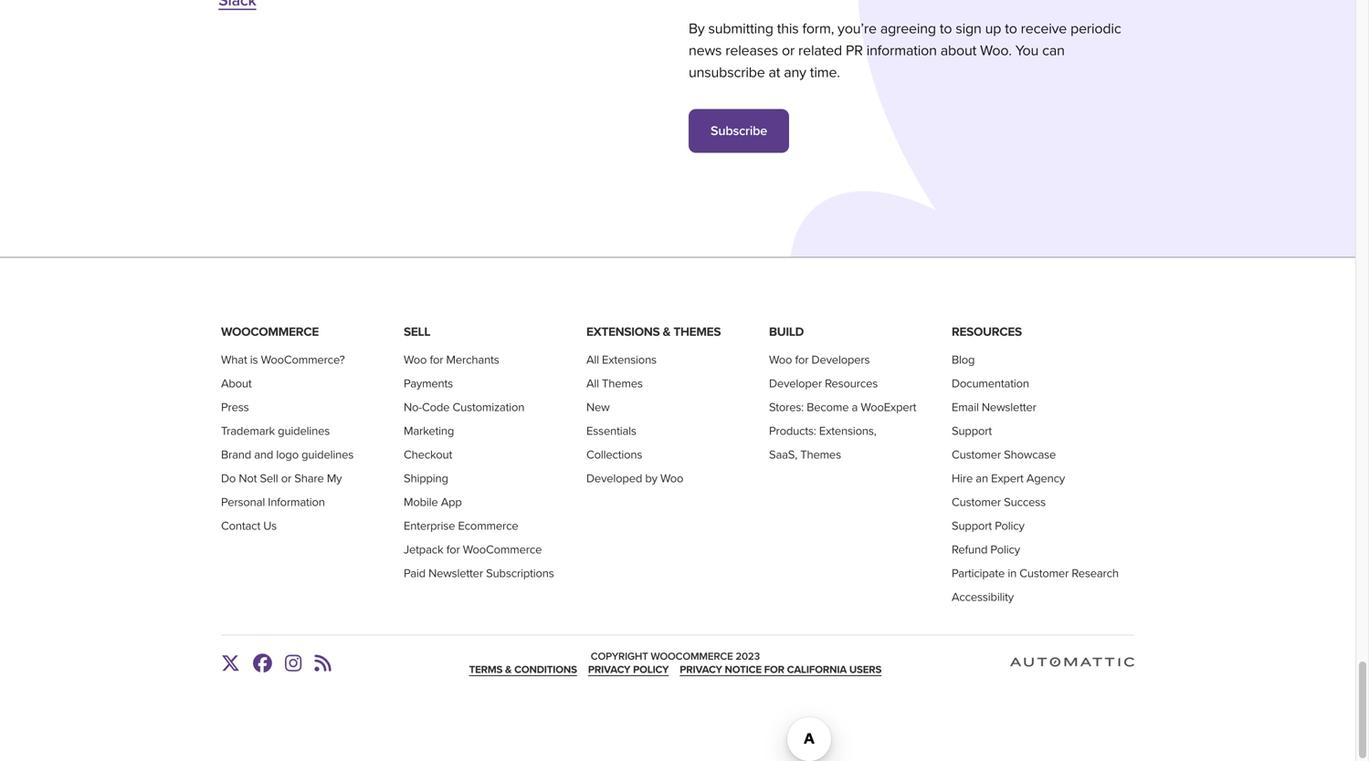 Task type: describe. For each thing, give the bounding box(es) containing it.
an automattic company link
[[1011, 658, 1291, 678]]

support policy link
[[952, 519, 1025, 534]]

press link
[[221, 401, 249, 415]]

products:
[[769, 424, 817, 439]]

at
[[769, 64, 781, 81]]

what is woocommerce? link
[[221, 353, 345, 367]]

logo
[[276, 448, 299, 462]]

about
[[221, 377, 252, 391]]

0 vertical spatial resources
[[952, 325, 1022, 340]]

stores: become a wooexpert link
[[769, 401, 917, 415]]

products: extensions, saas, themes
[[769, 424, 877, 462]]

support link
[[952, 424, 992, 439]]

not
[[239, 472, 257, 486]]

developer resources link
[[769, 377, 878, 391]]

customer research
[[1020, 567, 1119, 581]]

brand
[[221, 448, 251, 462]]

an automattic company
[[1135, 661, 1291, 678]]

sign
[[956, 20, 982, 37]]

build
[[769, 325, 804, 340]]

company
[[1231, 661, 1291, 678]]

refund
[[952, 543, 988, 557]]

participate in customer research link
[[952, 567, 1119, 581]]

privacy for privacy notice for california users
[[680, 664, 722, 677]]

in
[[1008, 567, 1017, 581]]

& inside copyright woocommerce 2023 terms & conditions
[[505, 664, 512, 677]]

1 vertical spatial resources
[[825, 377, 878, 391]]

pr
[[846, 42, 863, 59]]

paid newsletter subscriptions
[[404, 567, 554, 581]]

woo for developers link
[[769, 353, 870, 367]]

privacy notice for california users link
[[680, 664, 882, 677]]

2023
[[736, 651, 760, 664]]

checkout link
[[404, 448, 452, 462]]

email
[[952, 401, 979, 415]]

time.
[[810, 64, 840, 81]]

for for woocommerce
[[446, 543, 460, 557]]

trademark guidelines link
[[221, 424, 330, 439]]

paid newsletter subscriptions link
[[404, 567, 554, 581]]

documentation
[[952, 377, 1030, 391]]

email newsletter
[[952, 401, 1037, 415]]

any
[[784, 64, 807, 81]]

0 vertical spatial &
[[663, 325, 671, 340]]

support for support link
[[952, 424, 992, 439]]

1 vertical spatial guidelines
[[302, 448, 354, 462]]

a wooexpert
[[852, 401, 917, 415]]

1 to from the left
[[940, 20, 952, 37]]

mobile app link
[[404, 496, 462, 510]]

woo for build
[[769, 353, 792, 367]]

0 horizontal spatial woocommerce
[[221, 325, 319, 340]]

terms
[[469, 664, 503, 677]]

by submitting this form, you're agreeing to sign up to receive periodic news releases or related pr information about woo. you can unsubscribe at any time.
[[689, 20, 1122, 81]]

sell inside do not sell or share my personal information
[[260, 472, 278, 486]]

1 vertical spatial extensions
[[602, 353, 657, 367]]

app
[[441, 496, 462, 510]]

products: extensions, saas, themes link
[[769, 424, 877, 462]]

privacy policy link
[[588, 664, 669, 677]]

and
[[254, 448, 273, 462]]

mobile app
[[404, 496, 462, 510]]

policy for refund policy
[[991, 543, 1021, 557]]

newsletter for email
[[982, 401, 1037, 415]]

enterprise
[[404, 519, 455, 534]]

2 to from the left
[[1005, 20, 1018, 37]]

copyright
[[591, 651, 648, 664]]

an
[[976, 472, 989, 486]]

all for all themes
[[587, 377, 599, 391]]

news
[[689, 42, 722, 59]]

share
[[294, 472, 324, 486]]

code
[[422, 401, 450, 415]]

about
[[941, 42, 977, 59]]

related
[[799, 42, 842, 59]]

all themes link
[[587, 377, 643, 391]]

mobile
[[404, 496, 438, 510]]

contact us
[[221, 519, 277, 534]]

subscriptions
[[486, 567, 554, 581]]

developed
[[587, 472, 642, 486]]

do not sell or share my personal information link
[[221, 472, 342, 510]]

no-code customization
[[404, 401, 525, 415]]

woocommerce inside copyright woocommerce 2023 terms & conditions
[[651, 651, 733, 664]]

an
[[1135, 661, 1153, 678]]

0 vertical spatial guidelines
[[278, 424, 330, 439]]

hire an expert agency link
[[952, 472, 1065, 486]]

unsubscribe
[[689, 64, 765, 81]]

personal information
[[221, 496, 325, 510]]

trademark guidelines
[[221, 424, 330, 439]]

support policy
[[952, 519, 1025, 534]]

agreeing
[[881, 20, 936, 37]]

become
[[807, 401, 849, 415]]

or inside do not sell or share my personal information
[[281, 472, 292, 486]]

about link
[[221, 377, 252, 391]]

submitting
[[709, 20, 774, 37]]

1 horizontal spatial themes
[[674, 325, 721, 340]]

customer showcase
[[952, 448, 1056, 462]]

developer resources
[[769, 377, 878, 391]]

new
[[587, 401, 610, 415]]

periodic
[[1071, 20, 1122, 37]]



Task type: vqa. For each thing, say whether or not it's contained in the screenshot.
search field
no



Task type: locate. For each thing, give the bounding box(es) containing it.
do not sell or share my personal information
[[221, 472, 342, 510]]

essentials
[[587, 424, 637, 439]]

1 all from the top
[[587, 353, 599, 367]]

1 horizontal spatial &
[[663, 325, 671, 340]]

resources up blog link
[[952, 325, 1022, 340]]

us
[[263, 519, 277, 534]]

themes down all extensions in the left top of the page
[[602, 377, 643, 391]]

newsletter down jetpack for woocommerce
[[429, 567, 483, 581]]

1 vertical spatial newsletter
[[429, 567, 483, 581]]

up
[[985, 20, 1002, 37]]

newsletter for paid
[[429, 567, 483, 581]]

1 vertical spatial support
[[952, 519, 992, 534]]

or inside by submitting this form, you're agreeing to sign up to receive periodic news releases or related pr information about woo. you can unsubscribe at any time.
[[782, 42, 795, 59]]

enterprise ecommerce link
[[404, 519, 519, 534]]

1 support from the top
[[952, 424, 992, 439]]

brand and logo guidelines link
[[221, 448, 354, 462]]

privacy left notice
[[680, 664, 722, 677]]

1 horizontal spatial woocommerce
[[463, 543, 542, 557]]

support for support policy
[[952, 519, 992, 534]]

resources up the 'stores: become a wooexpert' link
[[825, 377, 878, 391]]

accessibility
[[952, 591, 1014, 605]]

or down this
[[782, 42, 795, 59]]

shipping link
[[404, 472, 448, 486]]

0 horizontal spatial &
[[505, 664, 512, 677]]

0 horizontal spatial privacy
[[588, 664, 631, 677]]

0 horizontal spatial resources
[[825, 377, 878, 391]]

2 horizontal spatial woocommerce
[[651, 651, 733, 664]]

developed by woo link
[[587, 472, 684, 486]]

do
[[221, 472, 236, 486]]

themes left build in the top of the page
[[674, 325, 721, 340]]

0 vertical spatial support
[[952, 424, 992, 439]]

woocommerce up what is woocommerce?
[[221, 325, 319, 340]]

0 vertical spatial or
[[782, 42, 795, 59]]

hire
[[952, 472, 973, 486]]

documentation link
[[952, 377, 1030, 391]]

woo up payments link at the left of page
[[404, 353, 427, 367]]

0 vertical spatial woocommerce
[[221, 325, 319, 340]]

to
[[940, 20, 952, 37], [1005, 20, 1018, 37]]

contact us link
[[221, 519, 277, 534]]

for right notice
[[764, 664, 785, 677]]

1 vertical spatial policy
[[991, 543, 1021, 557]]

users
[[850, 664, 882, 677]]

or left the share
[[281, 472, 292, 486]]

1 vertical spatial or
[[281, 472, 292, 486]]

0 horizontal spatial themes
[[602, 377, 643, 391]]

payments link
[[404, 377, 453, 391]]

refund policy
[[952, 543, 1021, 557]]

for for merchants
[[430, 353, 443, 367]]

this
[[777, 20, 799, 37]]

all up all themes
[[587, 353, 599, 367]]

policy up in
[[991, 543, 1021, 557]]

terms & conditions link
[[469, 664, 577, 677]]

woo up developer
[[769, 353, 792, 367]]

1 vertical spatial all
[[587, 377, 599, 391]]

by
[[645, 472, 658, 486]]

0 vertical spatial sell
[[404, 325, 431, 340]]

form,
[[803, 20, 834, 37]]

1 vertical spatial themes
[[602, 377, 643, 391]]

customer success
[[952, 496, 1046, 510]]

None submit
[[689, 109, 789, 153]]

guidelines up my
[[302, 448, 354, 462]]

customer for customer success
[[952, 496, 1001, 510]]

0 horizontal spatial to
[[940, 20, 952, 37]]

customer down support link
[[952, 448, 1001, 462]]

no-
[[404, 401, 422, 415]]

email newsletter link
[[952, 401, 1037, 415]]

customer down an
[[952, 496, 1001, 510]]

automattic
[[1156, 661, 1228, 678]]

guidelines up logo
[[278, 424, 330, 439]]

0 vertical spatial newsletter
[[982, 401, 1037, 415]]

woo.
[[980, 42, 1012, 59]]

1 horizontal spatial newsletter
[[982, 401, 1037, 415]]

1 horizontal spatial woo
[[661, 472, 684, 486]]

all for all extensions
[[587, 353, 599, 367]]

collections link
[[587, 448, 643, 462]]

marketing
[[404, 424, 454, 439]]

for up developer
[[795, 353, 809, 367]]

accessibility link
[[952, 591, 1014, 605]]

blog
[[952, 353, 975, 367]]

1 customer from the top
[[952, 448, 1001, 462]]

customer success link
[[952, 496, 1046, 510]]

receive
[[1021, 20, 1067, 37]]

1 vertical spatial customer
[[952, 496, 1001, 510]]

2 vertical spatial woocommerce
[[651, 651, 733, 664]]

my
[[327, 472, 342, 486]]

to right up
[[1005, 20, 1018, 37]]

developer
[[769, 377, 822, 391]]

guidelines
[[278, 424, 330, 439], [302, 448, 354, 462]]

shipping
[[404, 472, 448, 486]]

newsletter
[[982, 401, 1037, 415], [429, 567, 483, 581]]

privacy down copyright
[[588, 664, 631, 677]]

no-code customization link
[[404, 401, 525, 415]]

0 horizontal spatial sell
[[260, 472, 278, 486]]

0 vertical spatial extensions
[[587, 325, 660, 340]]

extensions & themes
[[587, 325, 721, 340]]

2 support from the top
[[952, 519, 992, 534]]

1 horizontal spatial privacy
[[680, 664, 722, 677]]

extensions,
[[819, 424, 877, 439]]

1 privacy from the left
[[588, 664, 631, 677]]

woo for merchants link
[[404, 353, 499, 367]]

2 all from the top
[[587, 377, 599, 391]]

blog link
[[952, 353, 975, 367]]

for
[[430, 353, 443, 367], [795, 353, 809, 367], [446, 543, 460, 557], [764, 664, 785, 677]]

1 horizontal spatial to
[[1005, 20, 1018, 37]]

customer showcase link
[[952, 448, 1056, 462]]

support up refund
[[952, 519, 992, 534]]

success
[[1004, 496, 1046, 510]]

all up new link
[[587, 377, 599, 391]]

policy for support policy
[[995, 519, 1025, 534]]

stores:
[[769, 401, 804, 415]]

woo
[[404, 353, 427, 367], [769, 353, 792, 367], [661, 472, 684, 486]]

2 customer from the top
[[952, 496, 1001, 510]]

collections
[[587, 448, 643, 462]]

policy for privacy policy
[[633, 664, 669, 677]]

0 horizontal spatial woo
[[404, 353, 427, 367]]

0 vertical spatial themes
[[674, 325, 721, 340]]

extensions up all themes
[[602, 353, 657, 367]]

0 vertical spatial customer
[[952, 448, 1001, 462]]

privacy notice for california users
[[680, 664, 882, 677]]

2 vertical spatial policy
[[633, 664, 669, 677]]

for for developers
[[795, 353, 809, 367]]

you
[[1016, 42, 1039, 59]]

expert
[[991, 472, 1024, 486]]

conditions
[[514, 664, 577, 677]]

stores: become a wooexpert
[[769, 401, 917, 415]]

woo right by
[[661, 472, 684, 486]]

woocommerce up notice
[[651, 651, 733, 664]]

developers
[[812, 353, 870, 367]]

privacy for privacy policy
[[588, 664, 631, 677]]

you're
[[838, 20, 877, 37]]

woocommerce down ecommerce
[[463, 543, 542, 557]]

2 horizontal spatial woo
[[769, 353, 792, 367]]

all
[[587, 353, 599, 367], [587, 377, 599, 391]]

to left sign
[[940, 20, 952, 37]]

extensions
[[587, 325, 660, 340], [602, 353, 657, 367]]

support down email
[[952, 424, 992, 439]]

extensions up all extensions in the left top of the page
[[587, 325, 660, 340]]

new link
[[587, 401, 610, 415]]

saas, themes
[[769, 448, 841, 462]]

themes
[[674, 325, 721, 340], [602, 377, 643, 391]]

woo for sell
[[404, 353, 427, 367]]

1 horizontal spatial resources
[[952, 325, 1022, 340]]

policy down copyright
[[633, 664, 669, 677]]

copyright woocommerce 2023 terms & conditions
[[469, 651, 760, 677]]

0 horizontal spatial or
[[281, 472, 292, 486]]

0 vertical spatial all
[[587, 353, 599, 367]]

for up payments
[[430, 353, 443, 367]]

jetpack
[[404, 543, 444, 557]]

hire an expert agency
[[952, 472, 1065, 486]]

jetpack for woocommerce link
[[404, 543, 542, 557]]

participate in customer research
[[952, 567, 1119, 581]]

or
[[782, 42, 795, 59], [281, 472, 292, 486]]

2 privacy from the left
[[680, 664, 722, 677]]

support
[[952, 424, 992, 439], [952, 519, 992, 534]]

sell right the not
[[260, 472, 278, 486]]

1 vertical spatial &
[[505, 664, 512, 677]]

woo for developers
[[769, 353, 870, 367]]

1 horizontal spatial or
[[782, 42, 795, 59]]

releases
[[726, 42, 779, 59]]

1 vertical spatial woocommerce
[[463, 543, 542, 557]]

1 vertical spatial sell
[[260, 472, 278, 486]]

all extensions link
[[587, 353, 657, 367]]

paid
[[404, 567, 426, 581]]

policy down customer success
[[995, 519, 1025, 534]]

sell up woo for merchants
[[404, 325, 431, 340]]

customer for customer showcase
[[952, 448, 1001, 462]]

what
[[221, 353, 247, 367]]

1 horizontal spatial sell
[[404, 325, 431, 340]]

by
[[689, 20, 705, 37]]

for down enterprise ecommerce link
[[446, 543, 460, 557]]

newsletter down documentation link
[[982, 401, 1037, 415]]

policy
[[995, 519, 1025, 534], [991, 543, 1021, 557], [633, 664, 669, 677]]

sell
[[404, 325, 431, 340], [260, 472, 278, 486]]

0 horizontal spatial newsletter
[[429, 567, 483, 581]]

jetpack for woocommerce
[[404, 543, 542, 557]]

agency
[[1027, 472, 1065, 486]]

0 vertical spatial policy
[[995, 519, 1025, 534]]



